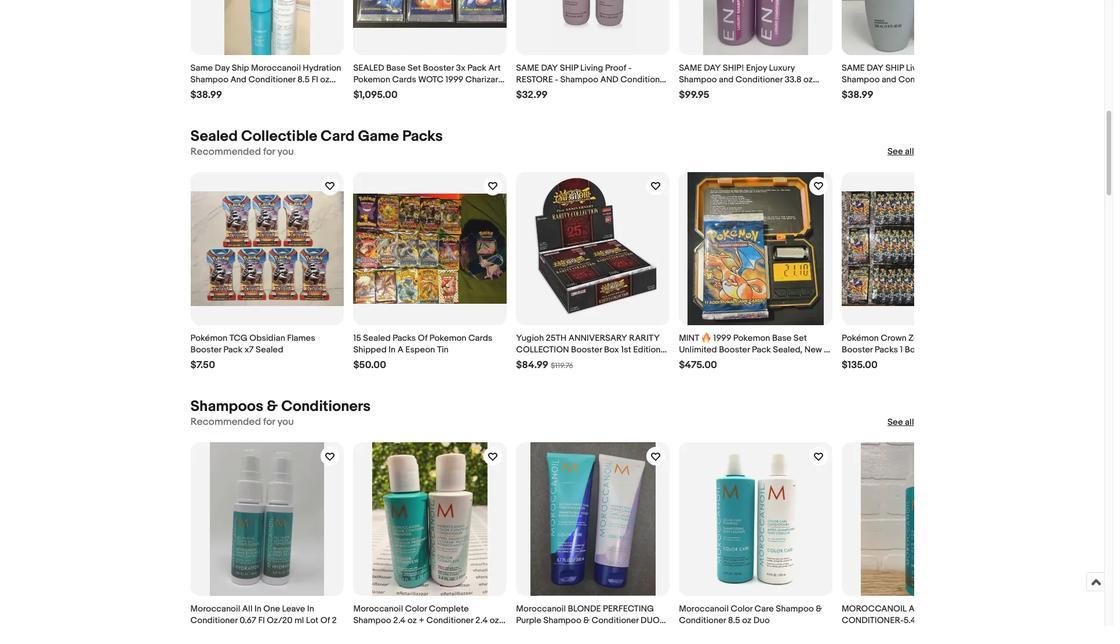 Task type: describe. For each thing, give the bounding box(es) containing it.
all for shampoos & conditioners
[[905, 417, 914, 428]]

anniversary
[[569, 333, 627, 344]]

shampoo inside the same day ship living proof - restore - shampoo and conditioner - 8 oz -duo, new
[[560, 74, 598, 85]]

- inside same day ship living proof full shampoo and conditioner 8 oz -duo $38.99
[[966, 74, 969, 85]]

booster inside sealed base set booster 3x pack art pokemon cards wotc 1999 charizard long stem
[[423, 62, 454, 73]]

restore
[[516, 74, 553, 85]]

$135.00
[[842, 360, 878, 371]]

set inside mint 🔥 1999 pokemon base set unlimited booster pack sealed, new - 21.10g
[[794, 333, 807, 344]]

all
[[909, 604, 923, 615]]

oz
[[918, 615, 930, 626]]

sealed base set booster 3x pack art pokemon cards wotc 1999 charizard long stem
[[353, 62, 504, 97]]

booster inside mint 🔥 1999 pokemon base set unlimited booster pack sealed, new - 21.10g
[[719, 345, 750, 356]]

$475.00 text field
[[679, 360, 717, 372]]

sealed collectible card game packs
[[190, 127, 443, 145]]

25th
[[546, 333, 567, 344]]

box inside yugioh 25th anniversary rarity collection booster box 1st edition new!
[[604, 345, 619, 356]]

see all link for shampoos & conditioners
[[888, 417, 914, 428]]

see all link for sealed collectible card game packs
[[888, 146, 914, 158]]

x7
[[244, 345, 254, 356]]

shampoos & conditioners link
[[190, 398, 371, 416]]

tcg
[[229, 333, 248, 344]]

conditioner inside same day ship moroccanoil hydration shampoo and conditioner 8.5 fl oz duo
[[248, 74, 296, 85]]

8 inside the same day ship living proof - restore - shampoo and conditioner - 8 oz -duo, new
[[522, 86, 527, 97]]

mint 🔥 1999 pokemon base set unlimited booster pack sealed, new - 21.10g
[[679, 333, 827, 367]]

moroccanoil color complete shampoo 2.4 oz + conditioner 2.4 o
[[353, 604, 499, 626]]

36x
[[936, 333, 950, 344]]

oz inside same day ship living proof full shampoo and conditioner 8 oz -duo $38.99
[[955, 74, 964, 85]]

$50.00
[[353, 360, 386, 371]]

8.5 inside moroccanoil color care shampoo & conditioner 8.5 oz duo
[[728, 615, 740, 626]]

moroccanoil
[[842, 604, 907, 615]]

same day ship living proof - restore - shampoo and conditioner - 8 oz -duo, new
[[516, 62, 668, 97]]

$38.99 inside same day ship living proof full shampoo and conditioner 8 oz -duo $38.99
[[842, 89, 874, 101]]

yugioh 25th anniversary rarity collection booster box 1st edition new!
[[516, 333, 661, 367]]

see all for shampoos & conditioners
[[888, 417, 914, 428]]

care
[[755, 604, 774, 615]]

booster inside pokémon tcg obsidian flames booster pack x7 sealed $7.50
[[190, 345, 222, 356]]

leave-
[[955, 604, 984, 615]]

card
[[321, 127, 355, 145]]

day for $99.95
[[704, 62, 721, 73]]

/duo
[[679, 86, 702, 97]]

sealed!
[[842, 356, 872, 367]]

new
[[566, 86, 582, 97]]

- inside mint 🔥 1999 pokemon base set unlimited booster pack sealed, new - 21.10g
[[824, 345, 827, 356]]

$84.99 text field
[[516, 360, 549, 372]]

see for shampoos & conditioners
[[888, 417, 903, 428]]

& inside moroccanoil blonde perfecting purple shampoo & conditioner  du
[[583, 615, 590, 626]]

booster inside yugioh 25th anniversary rarity collection booster box 1st edition new!
[[571, 345, 602, 356]]

ship for $38.99
[[886, 62, 904, 73]]

day inside same day ship living proof full shampoo and conditioner 8 oz -duo $38.99
[[867, 62, 884, 73]]

zenith
[[909, 333, 934, 344]]

ship
[[232, 62, 249, 73]]

yugioh
[[516, 333, 544, 344]]

flames
[[287, 333, 315, 344]]

0 horizontal spatial in
[[255, 604, 262, 615]]

duo
[[969, 74, 988, 85]]

shampoos & conditioners
[[190, 398, 371, 416]]

living for $38.99
[[906, 62, 929, 73]]

fl inside same day ship moroccanoil hydration shampoo and conditioner 8.5 fl oz duo
[[312, 74, 318, 85]]

$475.00
[[679, 360, 717, 371]]

8 inside same day ship living proof full shampoo and conditioner 8 oz -duo $38.99
[[948, 74, 953, 85]]

in inside the '15 sealed packs of pokemon cards shipped in a espeon tin $50.00'
[[389, 345, 396, 356]]

shampoo inside same day ship moroccanoil hydration shampoo and conditioner 8.5 fl oz duo
[[190, 74, 228, 85]]

moroccanoil color complete shampoo 2.4 oz + conditioner 2.4 o link
[[353, 443, 507, 626]]

all for sealed collectible card game packs
[[905, 146, 914, 157]]

tin
[[437, 345, 449, 356]]

0.67
[[240, 615, 256, 626]]

espeon
[[405, 345, 435, 356]]

pokémon tcg obsidian flames booster pack x7 sealed $7.50
[[190, 333, 315, 371]]

2 in from the left
[[984, 604, 992, 615]]

$84.99
[[516, 360, 549, 371]]

1999 inside mint 🔥 1999 pokemon base set unlimited booster pack sealed, new - 21.10g
[[714, 333, 731, 344]]

lot
[[306, 615, 319, 626]]

charizard
[[465, 74, 504, 85]]

8.5 inside same day ship moroccanoil hydration shampoo and conditioner 8.5 fl oz duo
[[297, 74, 310, 85]]

$1,095.00 text field
[[353, 89, 398, 101]]

moroccanoil all in one leave-in conditioner-5.4 oz link
[[842, 443, 996, 626]]

shampoo inside moroccanoil blonde perfecting purple shampoo & conditioner  du
[[543, 615, 581, 626]]

pack for cards
[[468, 62, 487, 73]]

15
[[353, 333, 361, 344]]

and
[[600, 74, 619, 85]]

purple
[[516, 615, 542, 626]]

see all for sealed collectible card game packs
[[888, 146, 914, 157]]

living for oz
[[580, 62, 603, 73]]

and inside same day ship living proof full shampoo and conditioner 8 oz -duo $38.99
[[882, 74, 897, 85]]

unlimited
[[679, 345, 717, 356]]

🔥
[[701, 333, 712, 344]]

and
[[230, 74, 246, 85]]

ml
[[294, 615, 304, 626]]

2 2.4 from the left
[[476, 615, 488, 626]]

shampoo inside same day ship living proof full shampoo and conditioner 8 oz -duo $38.99
[[842, 74, 880, 85]]

leave
[[282, 604, 305, 615]]

packs inside pokémon crown zenith 36x loose booster packs 1 booster box qty new sealed!
[[875, 345, 898, 356]]

cards inside the '15 sealed packs of pokemon cards shipped in a espeon tin $50.00'
[[468, 333, 493, 344]]

$1,095.00
[[353, 89, 398, 101]]

pokémon crown zenith 36x loose booster packs 1 booster box qty new sealed!
[[842, 333, 989, 367]]

15 sealed packs of pokemon cards shipped in a espeon tin $50.00
[[353, 333, 493, 371]]

moroccanoil for moroccanoil all in one leave in conditioner 0.67 fl oz/20 ml lot of 2
[[190, 604, 240, 615]]

loose
[[952, 333, 976, 344]]

+
[[419, 615, 425, 626]]

sealed,
[[773, 345, 803, 356]]

stem
[[375, 86, 395, 97]]

recommended for shampoos
[[190, 417, 261, 428]]

edition
[[633, 345, 661, 356]]

same day ship! enjoy luxury shampoo and conditioner 33.8 oz /duo
[[679, 62, 813, 97]]

all
[[242, 604, 253, 615]]

conditioner inside same day ship! enjoy luxury shampoo and conditioner 33.8 oz /duo
[[736, 74, 783, 85]]

you for &
[[277, 417, 294, 428]]

conditioner inside moroccanoil all in one leave in conditioner 0.67 fl oz/20 ml lot of 2
[[190, 615, 238, 626]]

recommended for you for shampoos
[[190, 417, 294, 428]]

pokemon inside sealed base set booster 3x pack art pokemon cards wotc 1999 charizard long stem
[[353, 74, 390, 85]]

recommended for sealed
[[190, 146, 261, 158]]

pokemon inside mint 🔥 1999 pokemon base set unlimited booster pack sealed, new - 21.10g
[[733, 333, 770, 344]]

and inside same day ship! enjoy luxury shampoo and conditioner 33.8 oz /duo
[[719, 74, 734, 85]]

see for sealed collectible card game packs
[[888, 146, 903, 157]]

sealed
[[353, 62, 384, 73]]

fl inside moroccanoil all in one leave in conditioner 0.67 fl oz/20 ml lot of 2
[[258, 615, 265, 626]]

duo,
[[543, 86, 564, 97]]

collection
[[516, 345, 569, 356]]

1
[[900, 345, 903, 356]]

same for $32.99
[[516, 62, 539, 73]]

0 vertical spatial &
[[267, 398, 278, 416]]

art
[[489, 62, 501, 73]]

duo inside same day ship moroccanoil hydration shampoo and conditioner 8.5 fl oz duo
[[190, 86, 207, 97]]

moroccanoil for moroccanoil color complete shampoo 2.4 oz + conditioner 2.4 o
[[353, 604, 403, 615]]

moroccanoil blonde perfecting purple shampoo & conditioner  du link
[[516, 443, 670, 626]]

booster down the zenith
[[905, 345, 936, 356]]

color for +
[[405, 604, 427, 615]]

luxury
[[769, 62, 795, 73]]

for for &
[[263, 417, 275, 428]]

recommended for you element for shampoos
[[190, 417, 294, 429]]

oz inside moroccanoil color complete shampoo 2.4 oz + conditioner 2.4 o
[[408, 615, 417, 626]]

box inside pokémon crown zenith 36x loose booster packs 1 booster box qty new sealed!
[[938, 345, 953, 356]]

2
[[332, 615, 337, 626]]

game
[[358, 127, 399, 145]]

1st
[[621, 345, 631, 356]]



Task type: vqa. For each thing, say whether or not it's contained in the screenshot.
1st $38.99 text field from the right
yes



Task type: locate. For each thing, give the bounding box(es) containing it.
0 horizontal spatial duo
[[190, 86, 207, 97]]

1 horizontal spatial color
[[731, 604, 753, 615]]

0 horizontal spatial pokémon
[[190, 333, 227, 344]]

pokemon up the tin
[[430, 333, 467, 344]]

1 horizontal spatial 1999
[[714, 333, 731, 344]]

shampoo inside moroccanoil color care shampoo & conditioner 8.5 oz duo
[[776, 604, 814, 615]]

$32.99
[[516, 89, 548, 101]]

1 vertical spatial set
[[794, 333, 807, 344]]

same day ship moroccanoil hydration shampoo and conditioner 8.5 fl oz duo
[[190, 62, 341, 97]]

1 recommended from the top
[[190, 146, 261, 158]]

sealed inside the '15 sealed packs of pokemon cards shipped in a espeon tin $50.00'
[[363, 333, 391, 344]]

ship inside the same day ship living proof - restore - shampoo and conditioner - 8 oz -duo, new
[[560, 62, 578, 73]]

collectible
[[241, 127, 317, 145]]

0 vertical spatial fl
[[312, 74, 318, 85]]

1 vertical spatial of
[[320, 615, 330, 626]]

0 horizontal spatial ship
[[560, 62, 578, 73]]

$7.50 text field
[[190, 360, 215, 372]]

sealed down obsidian
[[256, 345, 283, 356]]

2 horizontal spatial pack
[[752, 345, 771, 356]]

wotc
[[418, 74, 444, 85]]

box
[[604, 345, 619, 356], [938, 345, 953, 356]]

2 living from the left
[[906, 62, 929, 73]]

recommended for you down shampoos
[[190, 417, 294, 428]]

recommended for you element down the collectible on the top left of the page
[[190, 146, 294, 158]]

0 horizontal spatial 8
[[522, 86, 527, 97]]

1 and from the left
[[719, 74, 734, 85]]

moroccanoil all in one leave-in conditioner-5.4 oz
[[842, 604, 992, 626]]

pokemon down sealed
[[353, 74, 390, 85]]

moroccanoil inside moroccanoil color complete shampoo 2.4 oz + conditioner 2.4 o
[[353, 604, 403, 615]]

8 left duo at the top
[[948, 74, 953, 85]]

packs right game on the top left
[[402, 127, 443, 145]]

of inside moroccanoil all in one leave in conditioner 0.67 fl oz/20 ml lot of 2
[[320, 615, 330, 626]]

cards up stem
[[392, 74, 416, 85]]

-
[[628, 62, 632, 73], [555, 74, 559, 85], [966, 74, 969, 85], [516, 86, 520, 97], [540, 86, 543, 97], [824, 345, 827, 356]]

21.10g
[[679, 356, 702, 367]]

moroccanoil blonde perfecting purple shampoo & conditioner  du
[[516, 604, 660, 626]]

0 vertical spatial you
[[277, 146, 294, 158]]

1 living from the left
[[580, 62, 603, 73]]

previous price $119.76 text field
[[551, 361, 573, 371]]

color inside moroccanoil color care shampoo & conditioner 8.5 oz duo
[[731, 604, 753, 615]]

1 horizontal spatial of
[[418, 333, 428, 344]]

2.4
[[393, 615, 406, 626], [476, 615, 488, 626]]

you down the shampoos & conditioners
[[277, 417, 294, 428]]

0 vertical spatial recommended for you element
[[190, 146, 294, 158]]

box down 36x
[[938, 345, 953, 356]]

0 vertical spatial see
[[888, 146, 903, 157]]

1 see all link from the top
[[888, 146, 914, 158]]

recommended down shampoos
[[190, 417, 261, 428]]

$38.99 text field
[[190, 89, 222, 101]]

fl right 0.67
[[258, 615, 265, 626]]

2 see all from the top
[[888, 417, 914, 428]]

in right one
[[984, 604, 992, 615]]

day up restore
[[541, 62, 558, 73]]

1 ship from the left
[[560, 62, 578, 73]]

1 vertical spatial sealed
[[363, 333, 391, 344]]

1 horizontal spatial pokemon
[[430, 333, 467, 344]]

conditioner
[[248, 74, 296, 85], [621, 74, 668, 85], [736, 74, 783, 85], [899, 74, 946, 85], [190, 615, 238, 626], [426, 615, 474, 626], [592, 615, 639, 626], [679, 615, 726, 626]]

1 vertical spatial for
[[263, 417, 275, 428]]

recommended for you element down shampoos
[[190, 417, 294, 429]]

1999
[[446, 74, 463, 85], [714, 333, 731, 344]]

1 vertical spatial you
[[277, 417, 294, 428]]

0 vertical spatial base
[[386, 62, 406, 73]]

& right care
[[816, 604, 822, 615]]

1 vertical spatial recommended for you
[[190, 417, 294, 428]]

set up the wotc
[[408, 62, 421, 73]]

shampoo down blonde
[[543, 615, 581, 626]]

0 horizontal spatial color
[[405, 604, 427, 615]]

cards
[[392, 74, 416, 85], [468, 333, 493, 344]]

day for $32.99
[[541, 62, 558, 73]]

2 see from the top
[[888, 417, 903, 428]]

1 see all from the top
[[888, 146, 914, 157]]

oz inside same day ship moroccanoil hydration shampoo and conditioner 8.5 fl oz duo
[[320, 74, 330, 85]]

1 horizontal spatial duo
[[754, 615, 770, 626]]

8.5
[[297, 74, 310, 85], [728, 615, 740, 626]]

pack inside mint 🔥 1999 pokemon base set unlimited booster pack sealed, new - 21.10g
[[752, 345, 771, 356]]

0 vertical spatial set
[[408, 62, 421, 73]]

pokémon for booster
[[842, 333, 879, 344]]

0 vertical spatial 8.5
[[297, 74, 310, 85]]

color
[[405, 604, 427, 615], [731, 604, 753, 615]]

booster
[[423, 62, 454, 73], [190, 345, 222, 356], [571, 345, 602, 356], [719, 345, 750, 356], [842, 345, 873, 356], [905, 345, 936, 356]]

sealed down $38.99 text box
[[190, 127, 238, 145]]

moroccanoil all in one leave in conditioner 0.67 fl oz/20 ml lot of 2 link
[[190, 443, 344, 626]]

2 horizontal spatial same
[[842, 62, 865, 73]]

1 horizontal spatial pokémon
[[842, 333, 879, 344]]

long
[[353, 86, 373, 97]]

proof
[[605, 62, 626, 73], [931, 62, 952, 73]]

2 color from the left
[[731, 604, 753, 615]]

1 day from the left
[[541, 62, 558, 73]]

1 same from the left
[[516, 62, 539, 73]]

duo down care
[[754, 615, 770, 626]]

1 2.4 from the left
[[393, 615, 406, 626]]

base up sealed,
[[772, 333, 792, 344]]

you down the collectible on the top left of the page
[[277, 146, 294, 158]]

2 for from the top
[[263, 417, 275, 428]]

1 horizontal spatial set
[[794, 333, 807, 344]]

recommended for you
[[190, 146, 294, 158], [190, 417, 294, 428]]

living up and
[[580, 62, 603, 73]]

0 horizontal spatial living
[[580, 62, 603, 73]]

shampoo right care
[[776, 604, 814, 615]]

moroccanoil all in one leave in conditioner 0.67 fl oz/20 ml lot of 2
[[190, 604, 337, 626]]

in up lot
[[307, 604, 314, 615]]

2 $38.99 from the left
[[842, 89, 874, 101]]

2 all from the top
[[905, 417, 914, 428]]

fl down hydration
[[312, 74, 318, 85]]

2 see all link from the top
[[888, 417, 914, 428]]

0 horizontal spatial day
[[541, 62, 558, 73]]

0 horizontal spatial in
[[925, 604, 934, 615]]

0 horizontal spatial pokemon
[[353, 74, 390, 85]]

living inside same day ship living proof full shampoo and conditioner 8 oz -duo $38.99
[[906, 62, 929, 73]]

$135.00 text field
[[842, 360, 878, 372]]

complete
[[429, 604, 469, 615]]

$99.95
[[679, 89, 710, 101]]

same
[[190, 62, 213, 73]]

in
[[389, 345, 396, 356], [255, 604, 262, 615], [307, 604, 314, 615]]

1 horizontal spatial in
[[984, 604, 992, 615]]

packs down crown
[[875, 345, 898, 356]]

same
[[516, 62, 539, 73], [679, 62, 702, 73], [842, 62, 865, 73]]

1 horizontal spatial box
[[938, 345, 953, 356]]

1 you from the top
[[277, 146, 294, 158]]

0 horizontal spatial pack
[[223, 345, 243, 356]]

color left care
[[731, 604, 753, 615]]

all
[[905, 146, 914, 157], [905, 417, 914, 428]]

set
[[408, 62, 421, 73], [794, 333, 807, 344]]

1 horizontal spatial same
[[679, 62, 702, 73]]

1 vertical spatial packs
[[393, 333, 416, 344]]

1 horizontal spatial new
[[971, 345, 989, 356]]

recommended
[[190, 146, 261, 158], [190, 417, 261, 428]]

same day ship living proof full shampoo and conditioner 8 oz -duo $38.99
[[842, 62, 988, 101]]

1 color from the left
[[405, 604, 427, 615]]

hydration
[[303, 62, 341, 73]]

perfecting
[[603, 604, 654, 615]]

base inside mint 🔥 1999 pokemon base set unlimited booster pack sealed, new - 21.10g
[[772, 333, 792, 344]]

for down the shampoos & conditioners
[[263, 417, 275, 428]]

0 vertical spatial of
[[418, 333, 428, 344]]

booster up the wotc
[[423, 62, 454, 73]]

day inside the same day ship living proof - restore - shampoo and conditioner - 8 oz -duo, new
[[541, 62, 558, 73]]

1 horizontal spatial in
[[307, 604, 314, 615]]

0 vertical spatial see all link
[[888, 146, 914, 158]]

you
[[277, 146, 294, 158], [277, 417, 294, 428]]

0 vertical spatial duo
[[190, 86, 207, 97]]

you for collectible
[[277, 146, 294, 158]]

box left 1st
[[604, 345, 619, 356]]

1 see from the top
[[888, 146, 903, 157]]

2 horizontal spatial sealed
[[363, 333, 391, 344]]

pokémon for $7.50
[[190, 333, 227, 344]]

moroccanoil inside same day ship moroccanoil hydration shampoo and conditioner 8.5 fl oz duo
[[251, 62, 301, 73]]

0 horizontal spatial proof
[[605, 62, 626, 73]]

2 vertical spatial &
[[583, 615, 590, 626]]

8 down restore
[[522, 86, 527, 97]]

pokemon
[[353, 74, 390, 85], [430, 333, 467, 344], [733, 333, 770, 344]]

1 recommended for you from the top
[[190, 146, 294, 158]]

moroccanoil inside moroccanoil color care shampoo & conditioner 8.5 oz duo
[[679, 604, 729, 615]]

same up $38.99 text field
[[842, 62, 865, 73]]

2 horizontal spatial &
[[816, 604, 822, 615]]

proof up and
[[605, 62, 626, 73]]

shampoo up new at the right
[[560, 74, 598, 85]]

oz inside moroccanoil color care shampoo & conditioner 8.5 oz duo
[[742, 615, 752, 626]]

cards inside sealed base set booster 3x pack art pokemon cards wotc 1999 charizard long stem
[[392, 74, 416, 85]]

2 day from the left
[[704, 62, 721, 73]]

in up the oz
[[925, 604, 934, 615]]

0 horizontal spatial set
[[408, 62, 421, 73]]

1 horizontal spatial proof
[[931, 62, 952, 73]]

2 horizontal spatial pokemon
[[733, 333, 770, 344]]

conditioner inside moroccanoil blonde perfecting purple shampoo & conditioner  du
[[592, 615, 639, 626]]

qty
[[955, 345, 969, 356]]

in right all
[[255, 604, 262, 615]]

day
[[541, 62, 558, 73], [704, 62, 721, 73], [867, 62, 884, 73]]

1 horizontal spatial fl
[[312, 74, 318, 85]]

conditioner inside moroccanoil color complete shampoo 2.4 oz + conditioner 2.4 o
[[426, 615, 474, 626]]

for for collectible
[[263, 146, 275, 158]]

pokémon inside pokémon tcg obsidian flames booster pack x7 sealed $7.50
[[190, 333, 227, 344]]

0 horizontal spatial 8.5
[[297, 74, 310, 85]]

0 vertical spatial cards
[[392, 74, 416, 85]]

2.4 left +
[[393, 615, 406, 626]]

sealed up shipped
[[363, 333, 391, 344]]

1 in from the left
[[925, 604, 934, 615]]

of up espeon
[[418, 333, 428, 344]]

1 vertical spatial recommended
[[190, 417, 261, 428]]

2 same from the left
[[679, 62, 702, 73]]

2 new from the left
[[971, 345, 989, 356]]

packs
[[402, 127, 443, 145], [393, 333, 416, 344], [875, 345, 898, 356]]

recommended for you for sealed
[[190, 146, 294, 158]]

& inside moroccanoil color care shampoo & conditioner 8.5 oz duo
[[816, 604, 822, 615]]

1 all from the top
[[905, 146, 914, 157]]

pokemon inside the '15 sealed packs of pokemon cards shipped in a espeon tin $50.00'
[[430, 333, 467, 344]]

moroccanoil for moroccanoil blonde perfecting purple shampoo & conditioner  du
[[516, 604, 566, 615]]

same inside same day ship living proof full shampoo and conditioner 8 oz -duo $38.99
[[842, 62, 865, 73]]

1 recommended for you element from the top
[[190, 146, 294, 158]]

1 vertical spatial fl
[[258, 615, 265, 626]]

full
[[954, 62, 968, 73]]

1 new from the left
[[805, 345, 822, 356]]

set up sealed,
[[794, 333, 807, 344]]

$50.00 text field
[[353, 360, 386, 372]]

moroccanoil for moroccanoil color care shampoo & conditioner 8.5 oz duo
[[679, 604, 729, 615]]

1 horizontal spatial and
[[882, 74, 897, 85]]

proof for oz
[[605, 62, 626, 73]]

color up +
[[405, 604, 427, 615]]

1 horizontal spatial 2.4
[[476, 615, 488, 626]]

0 vertical spatial recommended for you
[[190, 146, 294, 158]]

$99.95 text field
[[679, 89, 710, 101]]

pack up charizard
[[468, 62, 487, 73]]

pack inside pokémon tcg obsidian flames booster pack x7 sealed $7.50
[[223, 345, 243, 356]]

3x
[[456, 62, 466, 73]]

2 box from the left
[[938, 345, 953, 356]]

1 vertical spatial see all
[[888, 417, 914, 428]]

shampoo right 2
[[353, 615, 391, 626]]

$119.76
[[551, 361, 573, 371]]

in left a
[[389, 345, 396, 356]]

$32.99 text field
[[516, 89, 548, 101]]

recommended down the collectible on the top left of the page
[[190, 146, 261, 158]]

0 horizontal spatial cards
[[392, 74, 416, 85]]

1 horizontal spatial ship
[[886, 62, 904, 73]]

see all link
[[888, 146, 914, 158], [888, 417, 914, 428]]

1 vertical spatial cards
[[468, 333, 493, 344]]

pack for $7.50
[[223, 345, 243, 356]]

sealed inside pokémon tcg obsidian flames booster pack x7 sealed $7.50
[[256, 345, 283, 356]]

moroccanoil color care shampoo & conditioner 8.5 oz duo
[[679, 604, 822, 626]]

of inside the '15 sealed packs of pokemon cards shipped in a espeon tin $50.00'
[[418, 333, 428, 344]]

proof left full
[[931, 62, 952, 73]]

1 vertical spatial 1999
[[714, 333, 731, 344]]

conditioner inside same day ship living proof full shampoo and conditioner 8 oz -duo $38.99
[[899, 74, 946, 85]]

proof for $38.99
[[931, 62, 952, 73]]

0 vertical spatial packs
[[402, 127, 443, 145]]

0 vertical spatial for
[[263, 146, 275, 158]]

booster right the unlimited
[[719, 345, 750, 356]]

pokémon
[[190, 333, 227, 344], [842, 333, 879, 344]]

33.8
[[785, 74, 802, 85]]

ship for oz
[[560, 62, 578, 73]]

in
[[925, 604, 934, 615], [984, 604, 992, 615]]

1 horizontal spatial 8
[[948, 74, 953, 85]]

new inside mint 🔥 1999 pokemon base set unlimited booster pack sealed, new - 21.10g
[[805, 345, 822, 356]]

1999 down 3x
[[446, 74, 463, 85]]

for down the collectible on the top left of the page
[[263, 146, 275, 158]]

new!
[[516, 356, 538, 367]]

pack
[[468, 62, 487, 73], [223, 345, 243, 356], [752, 345, 771, 356]]

$7.50
[[190, 360, 215, 371]]

recommended for you down the collectible on the top left of the page
[[190, 146, 294, 158]]

2 vertical spatial sealed
[[256, 345, 283, 356]]

booster up sealed!
[[842, 345, 873, 356]]

1 vertical spatial base
[[772, 333, 792, 344]]

pokémon inside pokémon crown zenith 36x loose booster packs 1 booster box qty new sealed!
[[842, 333, 879, 344]]

1 $38.99 from the left
[[190, 89, 222, 101]]

shampoo up $38.99 text field
[[842, 74, 880, 85]]

1 horizontal spatial pack
[[468, 62, 487, 73]]

0 vertical spatial see all
[[888, 146, 914, 157]]

2 ship from the left
[[886, 62, 904, 73]]

living left full
[[906, 62, 929, 73]]

& down blonde
[[583, 615, 590, 626]]

pack inside sealed base set booster 3x pack art pokemon cards wotc 1999 charizard long stem
[[468, 62, 487, 73]]

2 vertical spatial packs
[[875, 345, 898, 356]]

0 vertical spatial all
[[905, 146, 914, 157]]

$38.99 text field
[[842, 89, 874, 101]]

pack left sealed,
[[752, 345, 771, 356]]

1999 inside sealed base set booster 3x pack art pokemon cards wotc 1999 charizard long stem
[[446, 74, 463, 85]]

1999 right 🔥
[[714, 333, 731, 344]]

1 horizontal spatial base
[[772, 333, 792, 344]]

2 recommended for you element from the top
[[190, 417, 294, 429]]

moroccanoil color care shampoo & conditioner 8.5 oz duo link
[[679, 443, 833, 626]]

0 horizontal spatial 1999
[[446, 74, 463, 85]]

1 vertical spatial see all link
[[888, 417, 914, 428]]

day
[[215, 62, 230, 73]]

a
[[398, 345, 404, 356]]

oz inside same day ship! enjoy luxury shampoo and conditioner 33.8 oz /duo
[[804, 74, 813, 85]]

living inside the same day ship living proof - restore - shampoo and conditioner - 8 oz -duo, new
[[580, 62, 603, 73]]

1 horizontal spatial cards
[[468, 333, 493, 344]]

duo down 'same'
[[190, 86, 207, 97]]

day up $38.99 text field
[[867, 62, 884, 73]]

1 vertical spatial all
[[905, 417, 914, 428]]

moroccanoil inside moroccanoil blonde perfecting purple shampoo & conditioner  du
[[516, 604, 566, 615]]

8
[[948, 74, 953, 85], [522, 86, 527, 97]]

2 horizontal spatial day
[[867, 62, 884, 73]]

&
[[267, 398, 278, 416], [816, 604, 822, 615], [583, 615, 590, 626]]

2 recommended from the top
[[190, 417, 261, 428]]

crown
[[881, 333, 907, 344]]

& right shampoos
[[267, 398, 278, 416]]

1 vertical spatial duo
[[754, 615, 770, 626]]

same up /duo
[[679, 62, 702, 73]]

recommended for you element for sealed
[[190, 146, 294, 158]]

2 and from the left
[[882, 74, 897, 85]]

new right qty
[[971, 345, 989, 356]]

day inside same day ship! enjoy luxury shampoo and conditioner 33.8 oz /duo
[[704, 62, 721, 73]]

shampoo
[[190, 74, 228, 85], [560, 74, 598, 85], [679, 74, 717, 85], [842, 74, 880, 85], [776, 604, 814, 615], [353, 615, 391, 626], [543, 615, 581, 626]]

shampoo up /duo
[[679, 74, 717, 85]]

3 same from the left
[[842, 62, 865, 73]]

0 horizontal spatial and
[[719, 74, 734, 85]]

0 horizontal spatial base
[[386, 62, 406, 73]]

0 horizontal spatial box
[[604, 345, 619, 356]]

shampoo inside same day ship! enjoy luxury shampoo and conditioner 33.8 oz /duo
[[679, 74, 717, 85]]

enjoy
[[746, 62, 767, 73]]

obsidian
[[249, 333, 285, 344]]

0 horizontal spatial fl
[[258, 615, 265, 626]]

pokémon up sealed!
[[842, 333, 879, 344]]

same up restore
[[516, 62, 539, 73]]

oz inside the same day ship living proof - restore - shampoo and conditioner - 8 oz -duo, new
[[529, 86, 538, 97]]

1 pokémon from the left
[[190, 333, 227, 344]]

pokémon up $7.50
[[190, 333, 227, 344]]

1 vertical spatial see
[[888, 417, 903, 428]]

0 horizontal spatial sealed
[[190, 127, 238, 145]]

0 vertical spatial 8
[[948, 74, 953, 85]]

1 proof from the left
[[605, 62, 626, 73]]

same inside same day ship! enjoy luxury shampoo and conditioner 33.8 oz /duo
[[679, 62, 702, 73]]

shampoos
[[190, 398, 263, 416]]

0 vertical spatial sealed
[[190, 127, 238, 145]]

0 vertical spatial recommended
[[190, 146, 261, 158]]

proof inside same day ship living proof full shampoo and conditioner 8 oz -duo $38.99
[[931, 62, 952, 73]]

2 you from the top
[[277, 417, 294, 428]]

$84.99 $119.76
[[516, 360, 573, 371]]

3 day from the left
[[867, 62, 884, 73]]

conditioner inside the same day ship living proof - restore - shampoo and conditioner - 8 oz -duo, new
[[621, 74, 668, 85]]

1 vertical spatial 8
[[522, 86, 527, 97]]

2 recommended for you from the top
[[190, 417, 294, 428]]

ship!
[[723, 62, 744, 73]]

cards left yugioh
[[468, 333, 493, 344]]

recommended for you element
[[190, 146, 294, 158], [190, 417, 294, 429]]

conditioner inside moroccanoil color care shampoo & conditioner 8.5 oz duo
[[679, 615, 726, 626]]

new inside pokémon crown zenith 36x loose booster packs 1 booster box qty new sealed!
[[971, 345, 989, 356]]

one
[[936, 604, 953, 615]]

1 vertical spatial 8.5
[[728, 615, 740, 626]]

0 horizontal spatial 2.4
[[393, 615, 406, 626]]

same inside the same day ship living proof - restore - shampoo and conditioner - 8 oz -duo, new
[[516, 62, 539, 73]]

packs inside the '15 sealed packs of pokemon cards shipped in a espeon tin $50.00'
[[393, 333, 416, 344]]

conditioners
[[281, 398, 371, 416]]

1 for from the top
[[263, 146, 275, 158]]

sealed collectible card game packs link
[[190, 127, 443, 145]]

base up stem
[[386, 62, 406, 73]]

of left 2
[[320, 615, 330, 626]]

moroccanoil inside moroccanoil all in one leave in conditioner 0.67 fl oz/20 ml lot of 2
[[190, 604, 240, 615]]

5.4
[[904, 615, 916, 626]]

packs up a
[[393, 333, 416, 344]]

oz/20
[[267, 615, 293, 626]]

base inside sealed base set booster 3x pack art pokemon cards wotc 1999 charizard long stem
[[386, 62, 406, 73]]

day left ship! at the top right of the page
[[704, 62, 721, 73]]

pokemon right 🔥
[[733, 333, 770, 344]]

ship inside same day ship living proof full shampoo and conditioner 8 oz -duo $38.99
[[886, 62, 904, 73]]

0 horizontal spatial same
[[516, 62, 539, 73]]

1 box from the left
[[604, 345, 619, 356]]

set inside sealed base set booster 3x pack art pokemon cards wotc 1999 charizard long stem
[[408, 62, 421, 73]]

rarity
[[629, 333, 660, 344]]

pack down "tcg"
[[223, 345, 243, 356]]

shampoo down 'same'
[[190, 74, 228, 85]]

1 horizontal spatial $38.99
[[842, 89, 874, 101]]

2.4 left 'purple'
[[476, 615, 488, 626]]

new right sealed,
[[805, 345, 822, 356]]

duo inside moroccanoil color care shampoo & conditioner 8.5 oz duo
[[754, 615, 770, 626]]

same for $99.95
[[679, 62, 702, 73]]

booster down anniversary
[[571, 345, 602, 356]]

proof inside the same day ship living proof - restore - shampoo and conditioner - 8 oz -duo, new
[[605, 62, 626, 73]]

0 horizontal spatial of
[[320, 615, 330, 626]]

booster up $7.50
[[190, 345, 222, 356]]

1 horizontal spatial day
[[704, 62, 721, 73]]

1 horizontal spatial sealed
[[256, 345, 283, 356]]

2 horizontal spatial in
[[389, 345, 396, 356]]

0 horizontal spatial $38.99
[[190, 89, 222, 101]]

sealed
[[190, 127, 238, 145], [363, 333, 391, 344], [256, 345, 283, 356]]

2 proof from the left
[[931, 62, 952, 73]]

1 horizontal spatial 8.5
[[728, 615, 740, 626]]

color for 8.5
[[731, 604, 753, 615]]

1 vertical spatial &
[[816, 604, 822, 615]]

2 pokémon from the left
[[842, 333, 879, 344]]

color inside moroccanoil color complete shampoo 2.4 oz + conditioner 2.4 o
[[405, 604, 427, 615]]

shampoo inside moroccanoil color complete shampoo 2.4 oz + conditioner 2.4 o
[[353, 615, 391, 626]]



